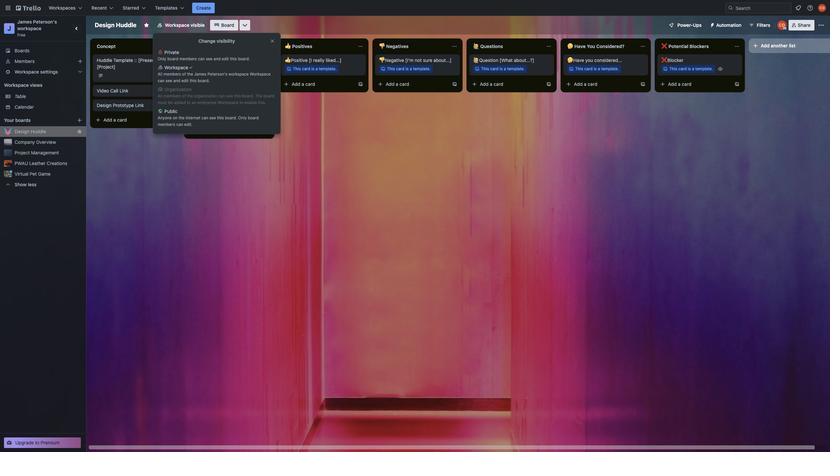 Task type: describe. For each thing, give the bounding box(es) containing it.
add for 👍 positives
[[292, 81, 301, 87]]

prototype
[[113, 102, 134, 108]]

this for 🙋question
[[482, 66, 489, 71]]

board. inside all members of the organization can see this board. the board must be added to an enterprise workspace to enable this.
[[242, 94, 254, 98]]

a down the "design prototype link"
[[113, 117, 116, 123]]

this card is a template. for [i'm
[[387, 66, 431, 71]]

members up general
[[180, 56, 197, 61]]

workspaces
[[49, 5, 76, 11]]

2 vertical spatial huddle
[[31, 129, 46, 134]]

blockers
[[690, 43, 709, 49]]

🙋question
[[474, 57, 499, 63]]

link for video call link
[[120, 88, 128, 94]]

🤔have
[[568, 57, 585, 63]]

project management
[[15, 150, 59, 156]]

calendar link
[[15, 104, 82, 110]]

add for 👎 negatives
[[386, 81, 395, 87]]

recent
[[92, 5, 107, 11]]

share button
[[789, 20, 815, 31]]

starred button
[[119, 3, 150, 13]]

add a card for 🤔have you considered...
[[574, 81, 598, 87]]

👍positive
[[285, 57, 308, 63]]

a down you at the top right of the page
[[584, 81, 587, 87]]

👍
[[285, 43, 291, 49]]

see inside anyone on the internet can see this board. only board members can edit.
[[209, 115, 216, 120]]

all for workspace
[[158, 72, 163, 77]]

settings
[[40, 69, 58, 75]]

board inside all members of the organization can see this board. the board must be added to an enterprise workspace to enable this.
[[264, 94, 275, 98]]

is for [i'm
[[406, 66, 409, 71]]

add a card down the "design prototype link"
[[103, 117, 127, 123]]

star or unstar board image
[[144, 23, 149, 28]]

this inside anyone on the internet can see this board. only board members can edit.
[[217, 115, 224, 120]]

workspace inside all members of the organization can see this board. the board must be added to an enterprise workspace to enable this.
[[218, 100, 239, 105]]

👎
[[379, 43, 385, 49]]

edit.
[[184, 122, 193, 127]]

this up general notes: link
[[230, 56, 237, 61]]

this card is a template. for [what
[[482, 66, 525, 71]]

this inside the all members of the james peterson's workspace workspace can see and edit this board.
[[190, 78, 197, 83]]

-- for 2nd -- link from the bottom
[[191, 84, 195, 90]]

change visibility
[[199, 38, 235, 44]]

👎negative
[[379, 57, 404, 63]]

calendar
[[15, 104, 34, 110]]

can inside all members of the organization can see this board. the board must be added to an enterprise workspace to enable this.
[[219, 94, 225, 98]]

this.
[[258, 100, 266, 105]]

create from template… image
[[452, 82, 458, 87]]

add for 🙋 questions
[[480, 81, 489, 87]]

public
[[164, 108, 178, 114]]

management
[[31, 150, 59, 156]]

search image
[[729, 5, 734, 11]]

templates button
[[151, 3, 188, 13]]

2 horizontal spatial to
[[240, 100, 244, 105]]

workspace settings button
[[0, 67, 86, 77]]

on
[[173, 115, 178, 120]]

see inside all members of the organization can see this board. the board must be added to an enterprise workspace to enable this.
[[227, 94, 233, 98]]

add for concept
[[103, 117, 112, 123]]

[i'm
[[406, 57, 414, 63]]

huddle template :: [presenter(s)] - [project]
[[97, 57, 172, 70]]

Search field
[[726, 3, 792, 13]]

video call link link
[[97, 88, 174, 94]]

can up general
[[198, 56, 205, 61]]

the inside anyone on the internet can see this board. only board members can edit.
[[179, 115, 185, 120]]

0 horizontal spatial to
[[35, 440, 39, 446]]

boards link
[[0, 45, 86, 56]]

this for 🤔have
[[576, 66, 584, 71]]

james peterson's workspace free
[[17, 19, 58, 37]]

create button
[[192, 3, 215, 13]]

boards
[[15, 48, 30, 53]]

have
[[575, 43, 586, 49]]

only inside anyone on the internet can see this board. only board members can edit.
[[238, 115, 247, 120]]

🤔
[[568, 43, 574, 49]]

- up organization
[[193, 84, 195, 90]]

project
[[15, 150, 30, 156]]

design huddle inside board name "text box"
[[95, 22, 137, 29]]

positives
[[292, 43, 312, 49]]

show less
[[15, 182, 37, 187]]

see inside the all members of the james peterson's workspace workspace can see and edit this board.
[[166, 78, 172, 83]]

this card is a template. for you
[[576, 66, 619, 71]]

huddle inside board name "text box"
[[116, 22, 137, 29]]

workspace navigation collapse icon image
[[72, 24, 82, 33]]

peterson's inside james peterson's workspace free
[[33, 19, 57, 25]]

private
[[164, 49, 179, 55]]

1 vertical spatial design huddle
[[15, 129, 46, 134]]

0 notifications image
[[795, 4, 803, 12]]

customize views image
[[242, 22, 248, 29]]

automation
[[717, 22, 742, 28]]

general notes:
[[191, 69, 223, 75]]

- up edit.
[[191, 113, 193, 119]]

and inside the all members of the james peterson's workspace workspace can see and edit this board.
[[173, 78, 180, 83]]

about...]
[[434, 57, 452, 63]]

a down anyone on the internet can see this board. only board members can edit.
[[208, 128, 210, 133]]

add a card for 👎negative [i'm not sure about...]
[[386, 81, 410, 87]]

design huddle link
[[15, 128, 74, 135]]

virtual pet game
[[15, 171, 51, 177]]

action items link
[[191, 98, 268, 105]]

design for "design prototype link" link
[[97, 102, 112, 108]]

workspace views
[[4, 82, 42, 88]]

Concept text field
[[93, 41, 166, 52]]

all members of the organization can see this board. the board must be added to an enterprise workspace to enable this.
[[158, 94, 275, 105]]

add a card button for 👎negative [i'm not sure about...]
[[375, 79, 450, 90]]

this inside all members of the organization can see this board. the board must be added to an enterprise workspace to enable this.
[[234, 94, 241, 98]]

add a card for ❌blocker
[[669, 81, 692, 87]]

board. inside anyone on the internet can see this board. only board members can edit.
[[225, 115, 237, 120]]

🤔have you considered...
[[568, 57, 623, 63]]

template. for not
[[413, 66, 431, 71]]

❌ potential blockers
[[662, 43, 709, 49]]

board inside anyone on the internet can see this board. only board members can edit.
[[248, 115, 259, 120]]

a down 🙋question [what about...?]
[[504, 66, 506, 71]]

see up general notes: on the top left
[[206, 56, 213, 61]]

a down ❌blocker link
[[693, 66, 695, 71]]

link for design prototype link
[[135, 102, 144, 108]]

action
[[191, 98, 205, 104]]

a down 🤔have you considered...
[[598, 66, 601, 71]]

0 vertical spatial edit
[[222, 56, 229, 61]]

enable
[[245, 100, 257, 105]]

is for you
[[594, 66, 597, 71]]

enterprise
[[198, 100, 217, 105]]

questions
[[481, 43, 503, 49]]

upgrade to premium link
[[4, 438, 81, 448]]

close popover image
[[270, 38, 275, 44]]

j link
[[4, 23, 15, 34]]

game
[[38, 171, 51, 177]]

general notes: link
[[191, 69, 268, 76]]

template. for really
[[319, 66, 337, 71]]

items
[[206, 98, 218, 104]]

visibility
[[217, 38, 235, 44]]

free
[[17, 32, 26, 37]]

james inside the all members of the james peterson's workspace workspace can see and edit this board.
[[194, 72, 207, 77]]

action items
[[191, 98, 218, 104]]

huddle template :: [presenter(s)] - [project] link
[[97, 57, 174, 70]]

ups
[[694, 22, 702, 28]]

organization
[[194, 94, 218, 98]]

power-ups button
[[665, 20, 706, 31]]

power-ups
[[678, 22, 702, 28]]

must
[[158, 100, 167, 105]]

anyone
[[158, 115, 172, 120]]

🤔 have you considered?
[[568, 43, 625, 49]]

your boards with 5 items element
[[4, 116, 67, 124]]

show less button
[[0, 179, 86, 190]]

[presenter(s)]
[[138, 57, 168, 63]]

organization
[[164, 87, 192, 92]]

❌blocker
[[662, 57, 684, 63]]

create from template… image for 👍positive [i really liked...]
[[358, 82, 363, 87]]

pwau leather creations
[[15, 161, 67, 166]]

the for organization
[[187, 94, 193, 98]]

2 -- link from the top
[[191, 113, 268, 119]]

🙋 Questions text field
[[470, 41, 543, 52]]

internet
[[186, 115, 200, 120]]

considered...
[[595, 57, 623, 63]]

add a card button for 🤔have you considered...
[[564, 79, 638, 90]]

members
[[15, 58, 35, 64]]

show
[[15, 182, 27, 187]]

your boards
[[4, 117, 31, 123]]

design inside board name "text box"
[[95, 22, 115, 29]]

add another list button
[[749, 38, 831, 53]]

add a card down anyone on the internet can see this board. only board members can edit.
[[198, 128, 221, 133]]

5 is from the left
[[688, 66, 691, 71]]

less
[[28, 182, 37, 187]]

template. for considered...
[[602, 66, 619, 71]]

open information menu image
[[808, 5, 814, 11]]

add a card button for 👍positive [i really liked...]
[[281, 79, 356, 90]]

workspace settings
[[15, 69, 58, 75]]

all for organization
[[158, 94, 163, 98]]

1 horizontal spatial and
[[214, 56, 221, 61]]

show menu image
[[818, 22, 825, 29]]

board. up general notes: link
[[238, 56, 250, 61]]

all members of the james peterson's workspace workspace can see and edit this board.
[[158, 72, 271, 83]]

starred icon image
[[77, 129, 82, 134]]

1 horizontal spatial christina overa (christinaovera) image
[[819, 4, 827, 12]]

add for ❌ potential blockers
[[669, 81, 677, 87]]



Task type: locate. For each thing, give the bounding box(es) containing it.
the right on
[[179, 115, 185, 120]]

a down [i'm
[[410, 66, 412, 71]]

1 horizontal spatial james
[[194, 72, 207, 77]]

board link
[[210, 20, 238, 31]]

workspace inside james peterson's workspace free
[[17, 26, 41, 31]]

sure
[[423, 57, 433, 63]]

🙋 questions
[[474, 43, 503, 49]]

potential
[[669, 43, 689, 49]]

design up company
[[15, 129, 29, 134]]

is down [i'm
[[406, 66, 409, 71]]

template. down 🙋question [what about...?] link in the right of the page
[[508, 66, 525, 71]]

1 all from the top
[[158, 72, 163, 77]]

workspace down templates dropdown button
[[165, 22, 190, 28]]

-- for first -- link from the bottom of the page
[[191, 113, 195, 119]]

and up organization
[[173, 78, 180, 83]]

can right items
[[219, 94, 225, 98]]

board. inside the all members of the james peterson's workspace workspace can see and edit this board.
[[198, 78, 210, 83]]

1 of from the top
[[182, 72, 186, 77]]

this card is a template. down ❌blocker link
[[670, 66, 714, 71]]

a down 🙋question on the top
[[490, 81, 493, 87]]

0 vertical spatial the
[[187, 72, 193, 77]]

all down [presenter(s)]
[[158, 72, 163, 77]]

add
[[761, 43, 770, 48], [292, 81, 301, 87], [386, 81, 395, 87], [480, 81, 489, 87], [574, 81, 583, 87], [669, 81, 677, 87], [103, 117, 112, 123], [198, 128, 206, 133]]

this down 👎negative
[[387, 66, 395, 71]]

0 vertical spatial board
[[168, 56, 178, 61]]

members inside all members of the organization can see this board. the board must be added to an enterprise workspace to enable this.
[[164, 94, 181, 98]]

board. down general notes: on the top left
[[198, 78, 210, 83]]

can inside the all members of the james peterson's workspace workspace can see and edit this board.
[[158, 78, 165, 83]]

this
[[293, 66, 301, 71], [387, 66, 395, 71], [482, 66, 489, 71], [576, 66, 584, 71], [670, 66, 678, 71]]

share
[[798, 22, 811, 28]]

❌blocker link
[[662, 57, 739, 64]]

4 template. from the left
[[602, 66, 619, 71]]

1 horizontal spatial design huddle
[[95, 22, 137, 29]]

2 horizontal spatial board
[[264, 94, 275, 98]]

workspace up the
[[250, 72, 271, 77]]

a down "really"
[[316, 66, 318, 71]]

- down private
[[170, 57, 172, 63]]

the
[[187, 72, 193, 77], [187, 94, 193, 98], [179, 115, 185, 120]]

template. down not
[[413, 66, 431, 71]]

0 horizontal spatial james
[[17, 19, 32, 25]]

recent button
[[88, 3, 117, 13]]

workspace down members on the top
[[15, 69, 39, 75]]

add down 🙋question on the top
[[480, 81, 489, 87]]

board. up enable
[[242, 94, 254, 98]]

this member is an admin of this board. image
[[784, 27, 787, 30]]

::
[[134, 57, 137, 63]]

add a card button for 🙋question [what about...?]
[[470, 79, 544, 90]]

virtual pet game link
[[15, 171, 82, 177]]

0 vertical spatial james
[[17, 19, 32, 25]]

2 all from the top
[[158, 94, 163, 98]]

add board image
[[77, 118, 82, 123]]

2 vertical spatial design
[[15, 129, 29, 134]]

create from template… image
[[358, 82, 363, 87], [547, 82, 552, 87], [641, 82, 646, 87], [735, 82, 740, 87], [170, 117, 175, 123], [264, 128, 269, 133]]

3 template. from the left
[[508, 66, 525, 71]]

[i
[[309, 57, 312, 63]]

james left 'notes:'
[[194, 72, 207, 77]]

workspace for workspace settings
[[15, 69, 39, 75]]

the inside the all members of the james peterson's workspace workspace can see and edit this board.
[[187, 72, 193, 77]]

this down 🤔have
[[576, 66, 584, 71]]

design prototype link link
[[97, 102, 174, 109]]

a down 👎negative
[[396, 81, 399, 87]]

2 -- from the top
[[191, 113, 195, 119]]

workspaces button
[[45, 3, 86, 13]]

2 vertical spatial the
[[179, 115, 185, 120]]

members inside anyone on the internet can see this board. only board members can edit.
[[158, 122, 175, 127]]

4 this card is a template. from the left
[[576, 66, 619, 71]]

card
[[302, 66, 311, 71], [396, 66, 405, 71], [491, 66, 499, 71], [585, 66, 593, 71], [679, 66, 687, 71], [306, 81, 315, 87], [400, 81, 410, 87], [494, 81, 504, 87], [588, 81, 598, 87], [682, 81, 692, 87], [117, 117, 127, 123], [211, 128, 221, 133]]

notes:
[[209, 69, 223, 75]]

add down ❌blocker
[[669, 81, 677, 87]]

the up 'an'
[[187, 94, 193, 98]]

this card is a template. down [i'm
[[387, 66, 431, 71]]

5 this card is a template. from the left
[[670, 66, 714, 71]]

add down anyone on the internet can see this board. only board members can edit.
[[198, 128, 206, 133]]

of inside the all members of the james peterson's workspace workspace can see and edit this board.
[[182, 72, 186, 77]]

to right upgrade
[[35, 440, 39, 446]]

christina overa (christinaovera) image right filters
[[778, 21, 787, 30]]

add a card for 🙋question [what about...?]
[[480, 81, 504, 87]]

this for 👎negative
[[387, 66, 395, 71]]

see
[[206, 56, 213, 61], [166, 78, 172, 83], [227, 94, 233, 98], [209, 115, 216, 120]]

video
[[97, 88, 109, 94]]

0 horizontal spatial link
[[120, 88, 128, 94]]

2 of from the top
[[182, 94, 186, 98]]

is down 🙋question [what about...?]
[[500, 66, 503, 71]]

1 vertical spatial -- link
[[191, 113, 268, 119]]

is for [what
[[500, 66, 503, 71]]

james inside james peterson's workspace free
[[17, 19, 32, 25]]

👎 negatives
[[379, 43, 409, 49]]

add inside add another list button
[[761, 43, 770, 48]]

this card is a template. for [i
[[293, 66, 337, 71]]

1 this card is a template. from the left
[[293, 66, 337, 71]]

add a card for 👍positive [i really liked...]
[[292, 81, 315, 87]]

template
[[113, 57, 133, 63]]

0 horizontal spatial design huddle
[[15, 129, 46, 134]]

template. for about...?]
[[508, 66, 525, 71]]

design huddle down the recent popup button
[[95, 22, 137, 29]]

1 is from the left
[[312, 66, 315, 71]]

0 vertical spatial only
[[158, 56, 166, 61]]

👍positive [i really liked...]
[[285, 57, 342, 63]]

1 -- link from the top
[[191, 84, 268, 90]]

be
[[168, 100, 173, 105]]

table link
[[15, 93, 82, 100]]

all up must
[[158, 94, 163, 98]]

1 vertical spatial only
[[238, 115, 247, 120]]

board. down action items link
[[225, 115, 237, 120]]

add a card button for ❌blocker
[[658, 79, 732, 90]]

0 vertical spatial link
[[120, 88, 128, 94]]

a down ❌blocker
[[679, 81, 681, 87]]

create
[[196, 5, 211, 11]]

1 horizontal spatial huddle
[[97, 57, 112, 63]]

- inside huddle template :: [presenter(s)] - [project]
[[170, 57, 172, 63]]

not
[[415, 57, 422, 63]]

0 vertical spatial design huddle
[[95, 22, 137, 29]]

only down private
[[158, 56, 166, 61]]

link down video call link link
[[135, 102, 144, 108]]

workspace inside "button"
[[165, 22, 190, 28]]

huddle up company overview
[[31, 129, 46, 134]]

0 horizontal spatial peterson's
[[33, 19, 57, 25]]

your
[[4, 117, 14, 123]]

1 vertical spatial huddle
[[97, 57, 112, 63]]

christina overa (christinaovera) image
[[819, 4, 827, 12], [778, 21, 787, 30]]

james up free
[[17, 19, 32, 25]]

0 vertical spatial design
[[95, 22, 115, 29]]

board up this.
[[264, 94, 275, 98]]

all
[[158, 72, 163, 77], [158, 94, 163, 98]]

see up organization
[[166, 78, 172, 83]]

design for design huddle link
[[15, 129, 29, 134]]

members inside the all members of the james peterson's workspace workspace can see and edit this board.
[[164, 72, 181, 77]]

0 vertical spatial of
[[182, 72, 186, 77]]

can
[[198, 56, 205, 61], [158, 78, 165, 83], [219, 94, 225, 98], [202, 115, 208, 120], [176, 122, 183, 127]]

workspace visible button
[[153, 20, 209, 31]]

you
[[587, 43, 596, 49]]

see down enterprise
[[209, 115, 216, 120]]

1 -- from the top
[[191, 84, 195, 90]]

j
[[7, 25, 11, 32]]

sm image
[[708, 20, 717, 29]]

add a card button down "really"
[[281, 79, 356, 90]]

1 horizontal spatial link
[[135, 102, 144, 108]]

of up added
[[182, 94, 186, 98]]

1 vertical spatial edit
[[182, 78, 189, 83]]

peterson's inside the all members of the james peterson's workspace workspace can see and edit this board.
[[208, 72, 228, 77]]

this card is a template. down 🤔have you considered...
[[576, 66, 619, 71]]

1 horizontal spatial board
[[248, 115, 259, 120]]

1 horizontal spatial peterson's
[[208, 72, 228, 77]]

0 vertical spatial peterson's
[[33, 19, 57, 25]]

creations
[[47, 161, 67, 166]]

huddle up [project]
[[97, 57, 112, 63]]

about...?]
[[514, 57, 535, 63]]

3 this card is a template. from the left
[[482, 66, 525, 71]]

primary element
[[0, 0, 831, 16]]

of for workspace
[[182, 72, 186, 77]]

this card is a template. down 🙋question [what about...?]
[[482, 66, 525, 71]]

templates
[[155, 5, 178, 11]]

2 vertical spatial board
[[248, 115, 259, 120]]

- up the action
[[191, 84, 193, 90]]

create from template… image for 🤔have you considered...
[[641, 82, 646, 87]]

video call link
[[97, 88, 128, 94]]

design down video at the left of page
[[97, 102, 112, 108]]

1 vertical spatial peterson's
[[208, 72, 228, 77]]

workspace inside the all members of the james peterson's workspace workspace can see and edit this board.
[[250, 72, 271, 77]]

members
[[180, 56, 197, 61], [164, 72, 181, 77], [164, 94, 181, 98], [158, 122, 175, 127]]

design huddle
[[95, 22, 137, 29], [15, 129, 46, 134]]

👎 Negatives text field
[[375, 41, 448, 52]]

this card is a template. down 👍positive [i really liked...]
[[293, 66, 337, 71]]

visible
[[191, 22, 205, 28]]

anyone on the internet can see this board. only board members can edit.
[[158, 115, 259, 127]]

another
[[771, 43, 788, 48]]

add a card button down [what
[[470, 79, 544, 90]]

0 vertical spatial workspace
[[17, 26, 41, 31]]

change
[[199, 38, 216, 44]]

members down anyone
[[158, 122, 175, 127]]

board
[[221, 22, 234, 28]]

board down enable
[[248, 115, 259, 120]]

edit inside the all members of the james peterson's workspace workspace can see and edit this board.
[[182, 78, 189, 83]]

an
[[192, 100, 196, 105]]

👍 positives
[[285, 43, 312, 49]]

1 this from the left
[[293, 66, 301, 71]]

0 horizontal spatial huddle
[[31, 129, 46, 134]]

3 is from the left
[[500, 66, 503, 71]]

👎negative [i'm not sure about...]
[[379, 57, 452, 63]]

🙋question [what about...?] link
[[474, 57, 551, 64]]

add a card down 👎negative
[[386, 81, 410, 87]]

design down the recent popup button
[[95, 22, 115, 29]]

2 this from the left
[[387, 66, 395, 71]]

-- up the action
[[191, 84, 195, 90]]

1 vertical spatial the
[[187, 94, 193, 98]]

👍positive [i really liked...] link
[[285, 57, 362, 64]]

2 template. from the left
[[413, 66, 431, 71]]

create from template… image for 🙋question [what about...?]
[[547, 82, 552, 87]]

workspace right 'notes:'
[[229, 72, 249, 77]]

all inside all members of the organization can see this board. the board must be added to an enterprise workspace to enable this.
[[158, 94, 163, 98]]

1 vertical spatial design
[[97, 102, 112, 108]]

0 vertical spatial and
[[214, 56, 221, 61]]

🤔 Have You Considered? text field
[[564, 41, 637, 52]]

5 template. from the left
[[696, 66, 714, 71]]

call
[[110, 88, 118, 94]]

a down 👍positive
[[302, 81, 304, 87]]

can right internet
[[202, 115, 208, 120]]

1 vertical spatial of
[[182, 94, 186, 98]]

👍 Positives text field
[[281, 41, 354, 52]]

add down 🤔have
[[574, 81, 583, 87]]

edit up general notes: link
[[222, 56, 229, 61]]

template. down 👍positive [i really liked...] "link"
[[319, 66, 337, 71]]

3 this from the left
[[482, 66, 489, 71]]

add for 🤔 have you considered?
[[574, 81, 583, 87]]

workspace for workspace
[[164, 65, 188, 70]]

the up organization
[[187, 72, 193, 77]]

workspace for workspace visible
[[165, 22, 190, 28]]

1 template. from the left
[[319, 66, 337, 71]]

really
[[313, 57, 325, 63]]

0 horizontal spatial and
[[173, 78, 180, 83]]

this down action items link
[[217, 115, 224, 120]]

add a card down [i on the left top of the page
[[292, 81, 315, 87]]

1 horizontal spatial only
[[238, 115, 247, 120]]

-- up edit.
[[191, 113, 195, 119]]

edit up organization
[[182, 78, 189, 83]]

0 vertical spatial -- link
[[191, 84, 268, 90]]

1 horizontal spatial edit
[[222, 56, 229, 61]]

link
[[120, 88, 128, 94], [135, 102, 144, 108]]

--
[[191, 84, 195, 90], [191, 113, 195, 119]]

the for workspace
[[187, 72, 193, 77]]

this for 👍positive
[[293, 66, 301, 71]]

link right call
[[120, 88, 128, 94]]

to left 'an'
[[187, 100, 191, 105]]

create from template… image for ❌blocker
[[735, 82, 740, 87]]

1 vertical spatial --
[[191, 113, 195, 119]]

[what
[[500, 57, 513, 63]]

1 horizontal spatial workspace
[[229, 72, 249, 77]]

filters button
[[747, 20, 773, 31]]

0 horizontal spatial board
[[168, 56, 178, 61]]

can down on
[[176, 122, 183, 127]]

1 vertical spatial and
[[173, 78, 180, 83]]

and
[[214, 56, 221, 61], [173, 78, 180, 83]]

huddle inside huddle template :: [presenter(s)] - [project]
[[97, 57, 112, 63]]

1 vertical spatial all
[[158, 94, 163, 98]]

project management link
[[15, 150, 82, 156]]

negatives
[[387, 43, 409, 49]]

-- link up action items link
[[191, 84, 268, 90]]

0 vertical spatial christina overa (christinaovera) image
[[819, 4, 827, 12]]

add a card button down [i'm
[[375, 79, 450, 90]]

workspace for workspace views
[[4, 82, 29, 88]]

-- link
[[191, 84, 268, 90], [191, 113, 268, 119]]

5 this from the left
[[670, 66, 678, 71]]

0 horizontal spatial workspace
[[17, 26, 41, 31]]

members up organization
[[164, 72, 181, 77]]

table
[[15, 94, 26, 99]]

overview
[[36, 139, 56, 145]]

list
[[790, 43, 796, 48]]

0 horizontal spatial christina overa (christinaovera) image
[[778, 21, 787, 30]]

this down ❌blocker
[[670, 66, 678, 71]]

board.
[[238, 56, 250, 61], [198, 78, 210, 83], [242, 94, 254, 98], [225, 115, 237, 120]]

add a card button down 🤔have you considered... link
[[564, 79, 638, 90]]

4 is from the left
[[594, 66, 597, 71]]

back to home image
[[16, 3, 41, 13]]

workspace down private
[[164, 65, 188, 70]]

virtual
[[15, 171, 28, 177]]

workspace inside the all members of the james peterson's workspace workspace can see and edit this board.
[[229, 72, 249, 77]]

of for organization
[[182, 94, 186, 98]]

add a card down ❌blocker
[[669, 81, 692, 87]]

add a card button down "design prototype link" link
[[93, 115, 167, 125]]

❌ Potential Blockers text field
[[658, 41, 731, 52]]

and up 'notes:'
[[214, 56, 221, 61]]

this down 👍positive
[[293, 66, 301, 71]]

0 vertical spatial all
[[158, 72, 163, 77]]

- down 'an'
[[193, 113, 195, 119]]

1 vertical spatial workspace
[[229, 72, 249, 77]]

starred
[[123, 5, 139, 11]]

2 horizontal spatial huddle
[[116, 22, 137, 29]]

0 horizontal spatial only
[[158, 56, 166, 61]]

1 vertical spatial james
[[194, 72, 207, 77]]

4 this from the left
[[576, 66, 584, 71]]

is down 👍positive [i really liked...]
[[312, 66, 315, 71]]

template. down considered...
[[602, 66, 619, 71]]

huddle down starred
[[116, 22, 137, 29]]

add a card
[[292, 81, 315, 87], [386, 81, 410, 87], [480, 81, 504, 87], [574, 81, 598, 87], [669, 81, 692, 87], [103, 117, 127, 123], [198, 128, 221, 133]]

members link
[[0, 56, 86, 67]]

power-
[[678, 22, 694, 28]]

huddle
[[116, 22, 137, 29], [97, 57, 112, 63], [31, 129, 46, 134]]

1 vertical spatial board
[[264, 94, 275, 98]]

all inside the all members of the james peterson's workspace workspace can see and edit this board.
[[158, 72, 163, 77]]

add a card button down ❌blocker link
[[658, 79, 732, 90]]

the inside all members of the organization can see this board. the board must be added to an enterprise workspace to enable this.
[[187, 94, 193, 98]]

Board name text field
[[92, 20, 140, 31]]

workspace inside popup button
[[15, 69, 39, 75]]

see right items
[[227, 94, 233, 98]]

workspace right items
[[218, 100, 239, 105]]

only
[[158, 56, 166, 61], [238, 115, 247, 120]]

0 vertical spatial huddle
[[116, 22, 137, 29]]

0 horizontal spatial edit
[[182, 78, 189, 83]]

2 is from the left
[[406, 66, 409, 71]]

workspace up free
[[17, 26, 41, 31]]

🙋question [what about...?]
[[474, 57, 535, 63]]

0 vertical spatial --
[[191, 84, 195, 90]]

add a card button down action items link
[[187, 125, 261, 136]]

pwau
[[15, 161, 28, 166]]

of inside all members of the organization can see this board. the board must be added to an enterprise workspace to enable this.
[[182, 94, 186, 98]]

1 horizontal spatial to
[[187, 100, 191, 105]]

design prototype link
[[97, 102, 144, 108]]

is for [i
[[312, 66, 315, 71]]

2 this card is a template. from the left
[[387, 66, 431, 71]]

1 vertical spatial link
[[135, 102, 144, 108]]

1 vertical spatial christina overa (christinaovera) image
[[778, 21, 787, 30]]

this
[[230, 56, 237, 61], [190, 78, 197, 83], [234, 94, 241, 98], [217, 115, 224, 120]]

james peterson's workspace link
[[17, 19, 58, 31]]

is down ❌blocker link
[[688, 66, 691, 71]]

pwau leather creations link
[[15, 160, 82, 167]]

add down the "design prototype link"
[[103, 117, 112, 123]]



Task type: vqa. For each thing, say whether or not it's contained in the screenshot.
bottommost board
yes



